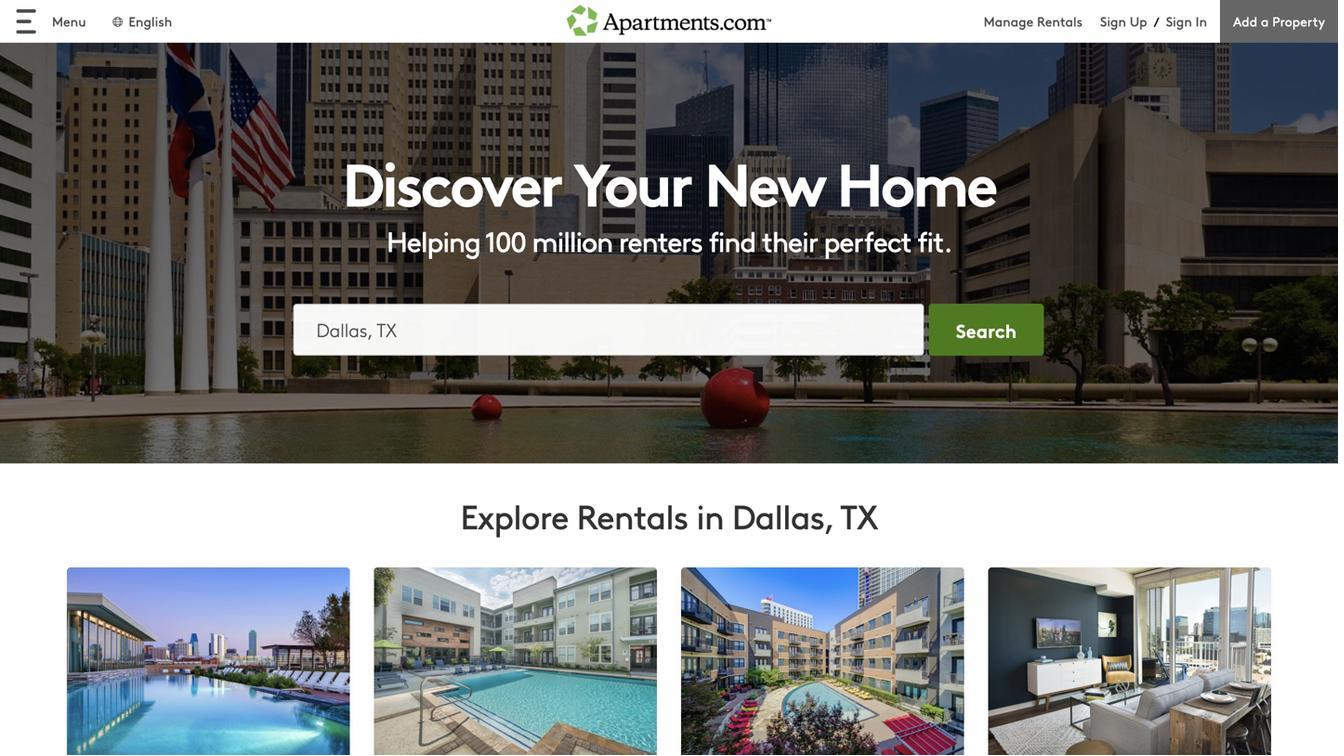Task type: vqa. For each thing, say whether or not it's contained in the screenshot.
Rent
no



Task type: locate. For each thing, give the bounding box(es) containing it.
search button
[[929, 304, 1044, 356]]

manage rentals sign up / sign in
[[984, 12, 1208, 30]]

0 vertical spatial rentals
[[1037, 12, 1083, 30]]

up
[[1130, 12, 1148, 30]]

find
[[709, 221, 756, 260]]

manage
[[984, 12, 1034, 30]]

apartments.com logo image
[[567, 0, 772, 36]]

Search by Location or Point of Interest text field
[[293, 304, 925, 356]]

search
[[957, 317, 1017, 344]]

new
[[705, 138, 824, 223]]

sign left in
[[1166, 12, 1193, 30]]

rentals for explore
[[577, 493, 688, 539]]

a
[[1262, 12, 1269, 30]]

add a property link
[[1221, 0, 1339, 43]]

sign left up
[[1101, 12, 1127, 30]]

rentals
[[1037, 12, 1083, 30], [577, 493, 688, 539]]

sign up link
[[1101, 12, 1148, 30]]

discover
[[343, 138, 562, 223]]

rentals right manage
[[1037, 12, 1083, 30]]

0 horizontal spatial rentals
[[577, 493, 688, 539]]

1 horizontal spatial rentals
[[1037, 12, 1083, 30]]

2 sign from the left
[[1166, 12, 1193, 30]]

add
[[1234, 12, 1258, 30]]

discover your new home helping 100 million renters find their perfect fit.
[[343, 138, 996, 260]]

renters
[[619, 221, 702, 260]]

menu button
[[0, 0, 101, 43]]

1 vertical spatial rentals
[[577, 493, 688, 539]]

1 horizontal spatial sign
[[1166, 12, 1193, 30]]

tx
[[841, 493, 878, 539]]

property
[[1273, 12, 1326, 30]]

rentals for manage
[[1037, 12, 1083, 30]]

rentals left in
[[577, 493, 688, 539]]

helping
[[387, 221, 480, 260]]

0 horizontal spatial sign
[[1101, 12, 1127, 30]]

manage rentals link
[[984, 12, 1101, 30]]

rentals inside manage rentals sign up / sign in
[[1037, 12, 1083, 30]]

fit.
[[918, 221, 952, 260]]

sign
[[1101, 12, 1127, 30], [1166, 12, 1193, 30]]



Task type: describe. For each thing, give the bounding box(es) containing it.
sign in link
[[1166, 12, 1208, 30]]

explore
[[461, 493, 569, 539]]

dallas,
[[732, 493, 834, 539]]

in
[[1196, 12, 1208, 30]]

in
[[696, 493, 724, 539]]

perfect
[[824, 221, 911, 260]]

/
[[1154, 12, 1160, 30]]

english
[[129, 12, 172, 30]]

1 sign from the left
[[1101, 12, 1127, 30]]

million
[[532, 221, 613, 260]]

menu
[[52, 12, 86, 30]]

english link
[[110, 12, 172, 30]]

100
[[485, 221, 526, 260]]

add a property
[[1234, 12, 1326, 30]]

explore rentals in dallas, tx
[[461, 493, 878, 539]]

home
[[837, 138, 996, 223]]

their
[[762, 221, 818, 260]]

your
[[574, 138, 692, 223]]



